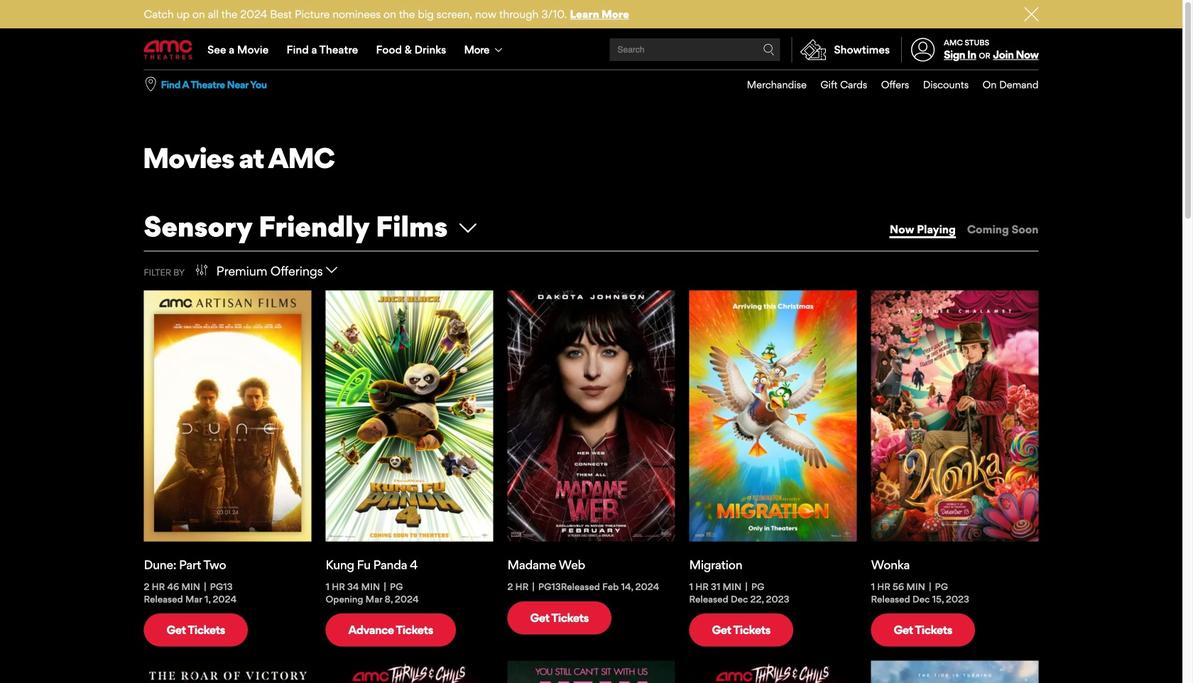 Task type: describe. For each thing, give the bounding box(es) containing it.
5 menu item from the left
[[969, 70, 1039, 99]]

1 vertical spatial menu
[[733, 70, 1039, 99]]

sign in or join amc stubs element
[[901, 30, 1039, 70]]

1 menu item from the left
[[733, 70, 807, 99]]

movie poster for aquaman and the lost kingdom image
[[871, 661, 1039, 684]]

submit search icon image
[[763, 44, 774, 55]]

movie poster for wonka image
[[871, 291, 1039, 542]]

showtimes image
[[792, 37, 834, 62]]

search the AMC website text field
[[615, 44, 763, 55]]

movie poster for lisa frankenstein image
[[689, 661, 857, 684]]

4 menu item from the left
[[909, 70, 969, 99]]

movie poster for mean girls image
[[507, 661, 675, 684]]

user profile image
[[903, 38, 943, 61]]

movie poster for dune: part two image
[[144, 291, 311, 542]]



Task type: locate. For each thing, give the bounding box(es) containing it.
amc logo image
[[144, 40, 194, 59], [144, 40, 194, 59]]

movie poster for kung fu panda 4 image
[[326, 291, 493, 542]]

3 menu item from the left
[[867, 70, 909, 99]]

movie poster for madame web image
[[507, 291, 675, 542]]

movie poster for night swim image
[[326, 661, 493, 684]]

0 vertical spatial menu
[[144, 30, 1039, 70]]

2 menu item from the left
[[807, 70, 867, 99]]

menu
[[144, 30, 1039, 70], [733, 70, 1039, 99]]

cookie consent banner dialog
[[0, 646, 1182, 684]]

movie poster for migration image
[[689, 291, 857, 542]]

movie poster for demon slayer: kimetsu no yaiba - to the hashira training image
[[144, 661, 311, 684]]

menu item
[[733, 70, 807, 99], [807, 70, 867, 99], [867, 70, 909, 99], [909, 70, 969, 99], [969, 70, 1039, 99]]



Task type: vqa. For each thing, say whether or not it's contained in the screenshot.
sign in or join amc stubs element
yes



